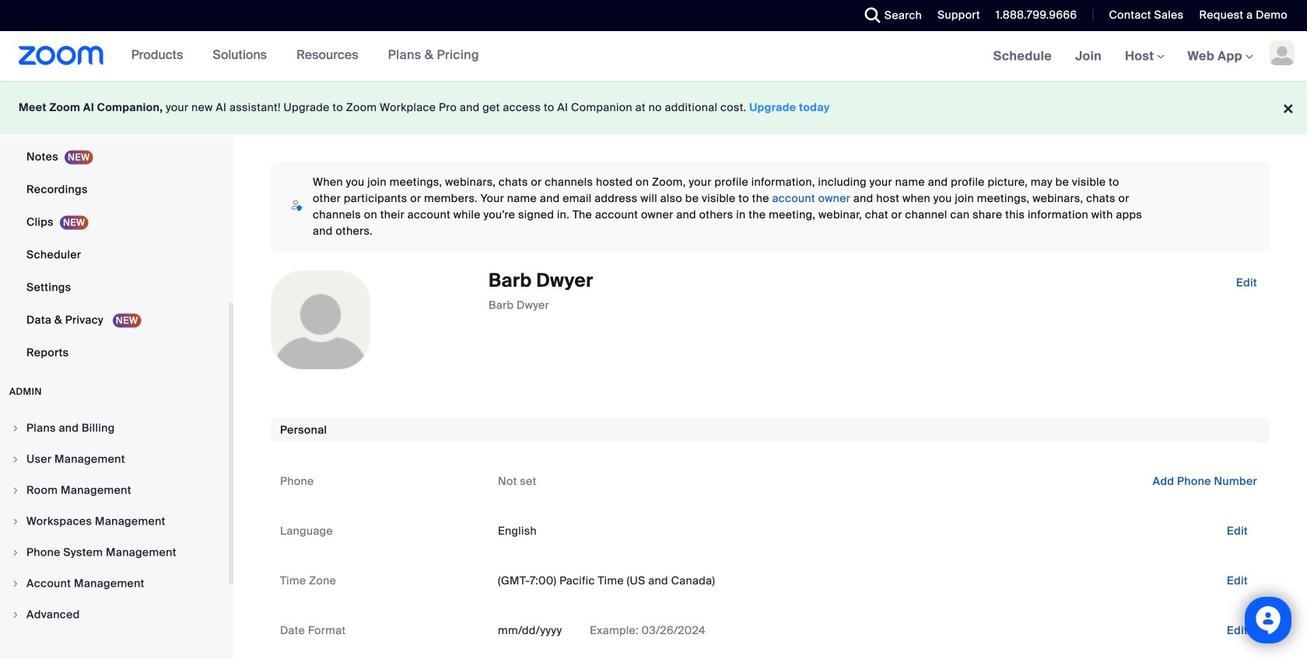 Task type: vqa. For each thing, say whether or not it's contained in the screenshot.
"1.888.799.9666"
no



Task type: describe. For each thing, give the bounding box(es) containing it.
3 menu item from the top
[[0, 476, 229, 506]]

meetings navigation
[[982, 31, 1307, 82]]

right image for 5th menu item
[[11, 549, 20, 558]]

side navigation navigation
[[0, 0, 233, 660]]

4 menu item from the top
[[0, 507, 229, 537]]

personal menu menu
[[0, 0, 229, 370]]

profile picture image
[[1270, 40, 1295, 65]]

7 menu item from the top
[[0, 601, 229, 630]]

5 menu item from the top
[[0, 538, 229, 568]]

right image for 4th menu item from the top of the admin menu menu
[[11, 517, 20, 527]]

user photo image
[[272, 272, 370, 370]]

right image for sixth menu item from the bottom of the admin menu menu
[[11, 455, 20, 465]]

right image for seventh menu item from the bottom of the admin menu menu
[[11, 424, 20, 433]]

1 menu item from the top
[[0, 414, 229, 444]]



Task type: locate. For each thing, give the bounding box(es) containing it.
right image for 5th menu item from the bottom of the admin menu menu
[[11, 486, 20, 496]]

4 right image from the top
[[11, 580, 20, 589]]

edit user photo image
[[308, 314, 333, 328]]

zoom logo image
[[19, 46, 104, 65]]

menu item
[[0, 414, 229, 444], [0, 445, 229, 475], [0, 476, 229, 506], [0, 507, 229, 537], [0, 538, 229, 568], [0, 570, 229, 599], [0, 601, 229, 630]]

1 vertical spatial right image
[[11, 549, 20, 558]]

banner
[[0, 31, 1307, 82]]

2 right image from the top
[[11, 455, 20, 465]]

product information navigation
[[120, 31, 491, 81]]

footer
[[0, 81, 1307, 135]]

5 right image from the top
[[11, 611, 20, 620]]

right image for seventh menu item
[[11, 611, 20, 620]]

2 right image from the top
[[11, 549, 20, 558]]

right image for sixth menu item from the top of the admin menu menu
[[11, 580, 20, 589]]

6 menu item from the top
[[0, 570, 229, 599]]

right image
[[11, 517, 20, 527], [11, 549, 20, 558]]

0 vertical spatial right image
[[11, 517, 20, 527]]

2 menu item from the top
[[0, 445, 229, 475]]

1 right image from the top
[[11, 517, 20, 527]]

3 right image from the top
[[11, 486, 20, 496]]

1 right image from the top
[[11, 424, 20, 433]]

admin menu menu
[[0, 414, 229, 632]]

right image
[[11, 424, 20, 433], [11, 455, 20, 465], [11, 486, 20, 496], [11, 580, 20, 589], [11, 611, 20, 620]]



